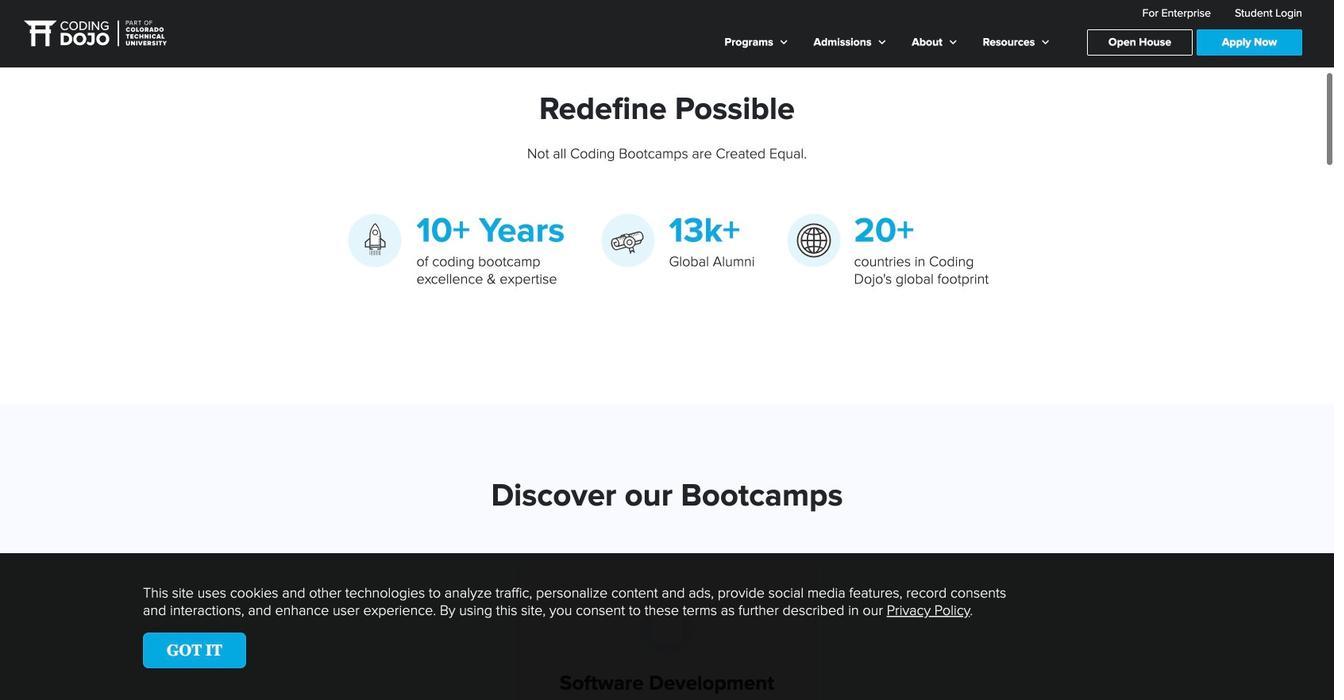 Task type: vqa. For each thing, say whether or not it's contained in the screenshot.
1st chevron down icon
yes



Task type: locate. For each thing, give the bounding box(es) containing it.
web development courses icon image
[[653, 612, 682, 645]]

3 chevron down image from the left
[[950, 39, 957, 46]]

chevron down image
[[781, 39, 788, 46], [879, 39, 886, 46], [950, 39, 957, 46], [1042, 39, 1049, 46]]



Task type: describe. For each thing, give the bounding box(es) containing it.
4 chevron down image from the left
[[1042, 39, 1049, 46]]

coding dojo logo image
[[24, 18, 167, 50]]

2 chevron down image from the left
[[879, 39, 886, 46]]

1 chevron down image from the left
[[781, 39, 788, 46]]



